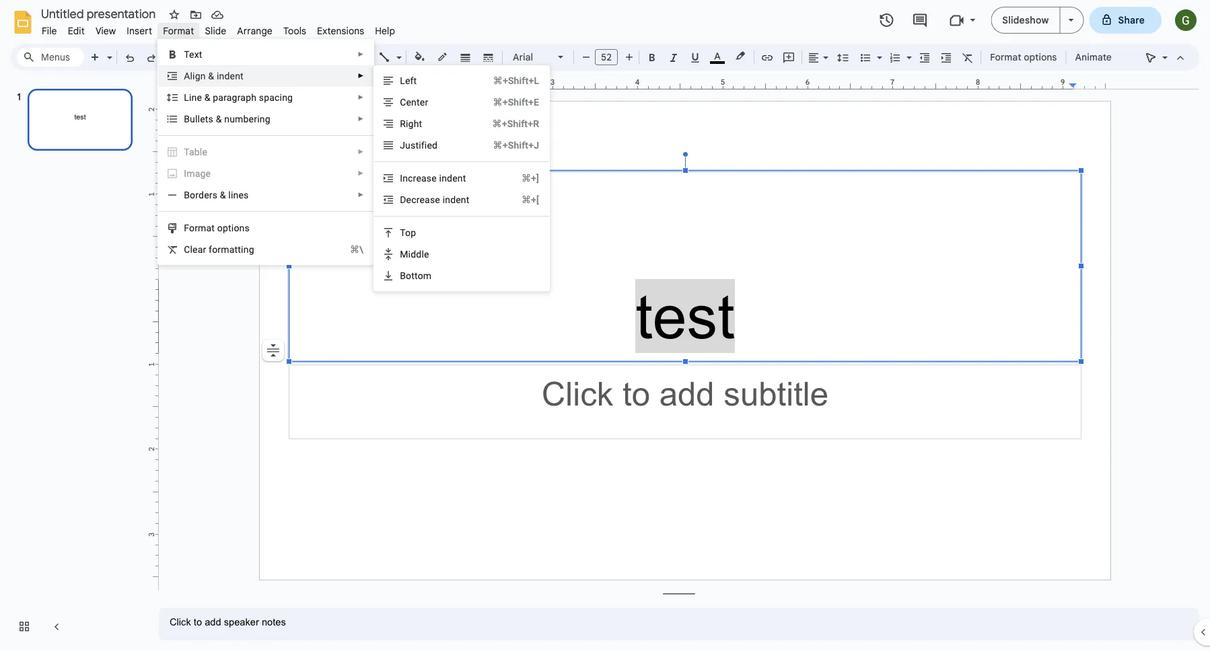 Task type: locate. For each thing, give the bounding box(es) containing it.
animate button
[[1070, 47, 1119, 67]]

slideshow
[[1003, 14, 1050, 26]]

options down slideshow button
[[1025, 51, 1058, 63]]

i for ncrease
[[400, 173, 403, 184]]

format options
[[991, 51, 1058, 63], [184, 223, 250, 234]]

format inside menu item
[[163, 25, 194, 37]]

a
[[184, 70, 190, 81]]

indent
[[217, 70, 244, 81], [439, 173, 466, 184], [443, 194, 470, 205]]

► left l eft
[[358, 72, 364, 80]]

borders & lines
[[184, 190, 249, 201]]

⌘+right bracket element
[[506, 172, 540, 185]]

left margin image
[[261, 79, 302, 89]]

► left r at the top left of page
[[358, 115, 364, 123]]

► left c enter
[[358, 94, 364, 101]]

decrease indent d element
[[400, 194, 474, 205]]

⌘+shift+r element
[[477, 117, 540, 131]]

⌘backslash element
[[334, 243, 364, 257]]

options
[[1025, 51, 1058, 63], [217, 223, 250, 234]]

file menu item
[[36, 23, 62, 39]]

► left ncrease
[[358, 170, 364, 177]]

enter
[[406, 97, 429, 108]]

0 vertical spatial c
[[400, 97, 406, 108]]

1 horizontal spatial c
[[400, 97, 406, 108]]

ustified
[[406, 140, 438, 151]]

1 horizontal spatial i
[[400, 173, 403, 184]]

4 ► from the top
[[358, 115, 364, 123]]

bulle
[[184, 113, 205, 125]]

⌘+shift+l
[[494, 75, 540, 86]]

format options button
[[985, 47, 1064, 67]]

⌘+[
[[522, 194, 540, 205]]

format down slideshow button
[[991, 51, 1022, 63]]

⌘+shift+l element
[[477, 74, 540, 88]]

i m age
[[184, 168, 211, 179]]

1 horizontal spatial l
[[400, 75, 405, 86]]

c for enter
[[400, 97, 406, 108]]

& right ine
[[205, 92, 211, 103]]

ecrease
[[406, 194, 440, 205]]

l for ine
[[184, 92, 189, 103]]

select line image
[[393, 48, 402, 53]]

indent up the 'paragraph'
[[217, 70, 244, 81]]

6 ► from the top
[[358, 170, 364, 177]]

1 vertical spatial format
[[991, 51, 1022, 63]]

extensions menu item
[[312, 23, 370, 39]]

menu bar
[[36, 18, 401, 40]]

borders & lines q element
[[184, 190, 253, 201]]

animate
[[1076, 51, 1113, 63]]

format
[[163, 25, 194, 37], [991, 51, 1022, 63], [184, 223, 215, 234]]

text
[[184, 49, 202, 60]]

fill color: transparent image
[[413, 48, 428, 65]]

format inside button
[[991, 51, 1022, 63]]

menu containing text
[[158, 39, 375, 265]]

spacing
[[259, 92, 293, 103]]

m iddle
[[400, 249, 429, 260]]

► for table
[[358, 148, 364, 156]]

0 horizontal spatial i
[[184, 168, 187, 179]]

navigation
[[0, 76, 148, 652]]

format menu item
[[158, 23, 200, 39]]

1 vertical spatial format options
[[184, 223, 250, 234]]

edit
[[68, 25, 85, 37]]

right r element
[[400, 118, 427, 129]]

0 vertical spatial options
[[1025, 51, 1058, 63]]

1 vertical spatial c
[[184, 244, 190, 255]]

mode and view toolbar
[[1141, 44, 1192, 71]]

0 vertical spatial format options
[[991, 51, 1058, 63]]

options up formatting
[[217, 223, 250, 234]]

i up the d
[[400, 173, 403, 184]]

highlight color image
[[733, 48, 748, 64]]

0 horizontal spatial c
[[184, 244, 190, 255]]

view
[[96, 25, 116, 37]]

bullets & numbering t element
[[184, 113, 275, 125]]

menu item containing i
[[158, 163, 374, 185]]

borders
[[184, 190, 218, 201]]

c lear formatting
[[184, 244, 254, 255]]

ight
[[406, 118, 423, 129]]

0 horizontal spatial l
[[184, 92, 189, 103]]

⌘+]
[[522, 173, 540, 184]]

1 horizontal spatial options
[[1025, 51, 1058, 63]]

0 vertical spatial indent
[[217, 70, 244, 81]]

indent up 'decrease indent d' element
[[439, 173, 466, 184]]

new slide with layout image
[[104, 48, 112, 53]]

2 vertical spatial format
[[184, 223, 215, 234]]

2 vertical spatial indent
[[443, 194, 470, 205]]

age
[[195, 168, 211, 179]]

eft
[[405, 75, 417, 86]]

slide
[[205, 25, 227, 37]]

bulle t s & numbering
[[184, 113, 271, 125]]

5 ► from the top
[[358, 148, 364, 156]]

i left age
[[184, 168, 187, 179]]

1 ► from the top
[[358, 51, 364, 58]]

format options inside button
[[991, 51, 1058, 63]]

d
[[400, 194, 406, 205]]

► down extensions
[[358, 51, 364, 58]]

paragraph
[[213, 92, 257, 103]]

Font size field
[[595, 49, 624, 69]]

&
[[208, 70, 214, 81], [205, 92, 211, 103], [216, 113, 222, 125], [220, 190, 226, 201]]

menu item
[[158, 163, 374, 185]]

⌘\
[[350, 244, 364, 255]]

& left the lines on the top
[[220, 190, 226, 201]]

insert
[[127, 25, 152, 37]]

1 vertical spatial indent
[[439, 173, 466, 184]]

l up c enter
[[400, 75, 405, 86]]

application
[[0, 0, 1211, 652]]

option
[[263, 340, 284, 362]]

& right s
[[216, 113, 222, 125]]

i
[[184, 168, 187, 179], [400, 173, 403, 184]]

a lign & indent
[[184, 70, 244, 81]]

menu bar inside "menu bar" banner
[[36, 18, 401, 40]]

l down a
[[184, 92, 189, 103]]

c down format options \ element
[[184, 244, 190, 255]]

clear formatting c element
[[184, 244, 258, 255]]

1 horizontal spatial format options
[[991, 51, 1058, 63]]

c
[[400, 97, 406, 108], [184, 244, 190, 255]]

tools menu item
[[278, 23, 312, 39]]

1 vertical spatial options
[[217, 223, 250, 234]]

text color image
[[711, 48, 725, 64]]

0 vertical spatial format
[[163, 25, 194, 37]]

t
[[400, 227, 405, 238]]

► inside the "table" "menu item"
[[358, 148, 364, 156]]

menu
[[158, 39, 375, 265], [374, 65, 550, 292]]

line & paragraph spacing l element
[[184, 92, 297, 103]]

align & indent a element
[[184, 70, 248, 81]]

line & paragraph spacing image
[[836, 48, 852, 67]]

file
[[42, 25, 57, 37]]

format up lear
[[184, 223, 215, 234]]

format options down slideshow button
[[991, 51, 1058, 63]]

main toolbar
[[84, 0, 1119, 523]]

d ecrease indent
[[400, 194, 470, 205]]

start slideshow (⌘+enter) image
[[1069, 19, 1075, 22]]

numbering
[[224, 113, 271, 125]]

r ight
[[400, 118, 423, 129]]

indent down increase indent i element
[[443, 194, 470, 205]]

c up r at the top left of page
[[400, 97, 406, 108]]

0 vertical spatial l
[[400, 75, 405, 86]]

7 ► from the top
[[358, 191, 364, 199]]

► for i
[[358, 170, 364, 177]]

1 vertical spatial l
[[184, 92, 189, 103]]

text s element
[[184, 49, 206, 60]]

ine
[[189, 92, 202, 103]]

left l element
[[400, 75, 421, 86]]

format down star option
[[163, 25, 194, 37]]

l
[[400, 75, 405, 86], [184, 92, 189, 103]]

c for lear
[[184, 244, 190, 255]]

menu bar containing file
[[36, 18, 401, 40]]

l ine & paragraph spacing
[[184, 92, 293, 103]]

Rename text field
[[36, 5, 164, 22]]

► left the d
[[358, 191, 364, 199]]

format options up "c lear formatting"
[[184, 223, 250, 234]]

►
[[358, 51, 364, 58], [358, 72, 364, 80], [358, 94, 364, 101], [358, 115, 364, 123], [358, 148, 364, 156], [358, 170, 364, 177], [358, 191, 364, 199]]

► left j
[[358, 148, 364, 156]]



Task type: describe. For each thing, give the bounding box(es) containing it.
font list. arial selected. option
[[513, 48, 550, 67]]

Font size text field
[[596, 49, 618, 65]]

0 horizontal spatial options
[[217, 223, 250, 234]]

top t element
[[400, 227, 420, 238]]

formatting
[[209, 244, 254, 255]]

view menu item
[[90, 23, 121, 39]]

i for m
[[184, 168, 187, 179]]

numbered list menu image
[[904, 48, 913, 53]]

border weight option
[[458, 48, 474, 67]]

j
[[400, 140, 406, 151]]

extensions
[[317, 25, 365, 37]]

j ustified
[[400, 140, 438, 151]]

slideshow button
[[992, 7, 1061, 34]]

⌘+shift+e
[[493, 97, 540, 108]]

slide menu item
[[200, 23, 232, 39]]

b ottom
[[400, 270, 432, 282]]

r
[[400, 118, 406, 129]]

format options \ element
[[184, 223, 254, 234]]

b
[[400, 270, 406, 282]]

Menus field
[[17, 48, 84, 67]]

3 ► from the top
[[358, 94, 364, 101]]

lines
[[229, 190, 249, 201]]

border dash option
[[481, 48, 497, 67]]

border color: transparent image
[[435, 48, 451, 65]]

options inside button
[[1025, 51, 1058, 63]]

menu bar banner
[[0, 0, 1211, 652]]

l for eft
[[400, 75, 405, 86]]

i ncrease indent
[[400, 173, 466, 184]]

► for borders & lines
[[358, 191, 364, 199]]

⌘+shift+r
[[493, 118, 540, 129]]

help menu item
[[370, 23, 401, 39]]

justified j element
[[400, 140, 442, 151]]

share
[[1119, 14, 1146, 26]]

⌘+left bracket element
[[506, 193, 540, 207]]

Star checkbox
[[165, 5, 184, 24]]

table 2 element
[[184, 146, 211, 158]]

ncrease
[[403, 173, 437, 184]]

table
[[184, 146, 207, 158]]

table menu item
[[158, 141, 374, 163]]

c enter
[[400, 97, 429, 108]]

⌘+shift+e element
[[477, 96, 540, 109]]

⌘+shift+j
[[493, 140, 540, 151]]

shrink text on overflow image
[[264, 341, 283, 360]]

⌘+shift+j element
[[477, 139, 540, 152]]

indent for d ecrease indent
[[443, 194, 470, 205]]

& right the lign
[[208, 70, 214, 81]]

arrange
[[237, 25, 273, 37]]

menu containing l
[[374, 65, 550, 292]]

t
[[205, 113, 209, 125]]

m
[[400, 249, 409, 260]]

arial
[[513, 51, 534, 63]]

► for text
[[358, 51, 364, 58]]

right margin image
[[1070, 79, 1111, 89]]

s
[[209, 113, 214, 125]]

lign
[[190, 70, 206, 81]]

0 horizontal spatial format options
[[184, 223, 250, 234]]

insert menu item
[[121, 23, 158, 39]]

increase indent i element
[[400, 173, 470, 184]]

m
[[187, 168, 195, 179]]

middle m element
[[400, 249, 433, 260]]

image m element
[[184, 168, 215, 179]]

► for bulle
[[358, 115, 364, 123]]

ottom
[[406, 270, 432, 282]]

edit menu item
[[62, 23, 90, 39]]

arrange menu item
[[232, 23, 278, 39]]

2 ► from the top
[[358, 72, 364, 80]]

l eft
[[400, 75, 417, 86]]

tools
[[283, 25, 307, 37]]

bottom b element
[[400, 270, 436, 282]]

application containing slideshow
[[0, 0, 1211, 652]]

iddle
[[409, 249, 429, 260]]

indent for i ncrease indent
[[439, 173, 466, 184]]

t op
[[400, 227, 416, 238]]

share button
[[1090, 7, 1162, 34]]

op
[[405, 227, 416, 238]]

lear
[[190, 244, 206, 255]]

help
[[375, 25, 395, 37]]

center c element
[[400, 97, 433, 108]]



Task type: vqa. For each thing, say whether or not it's contained in the screenshot.


